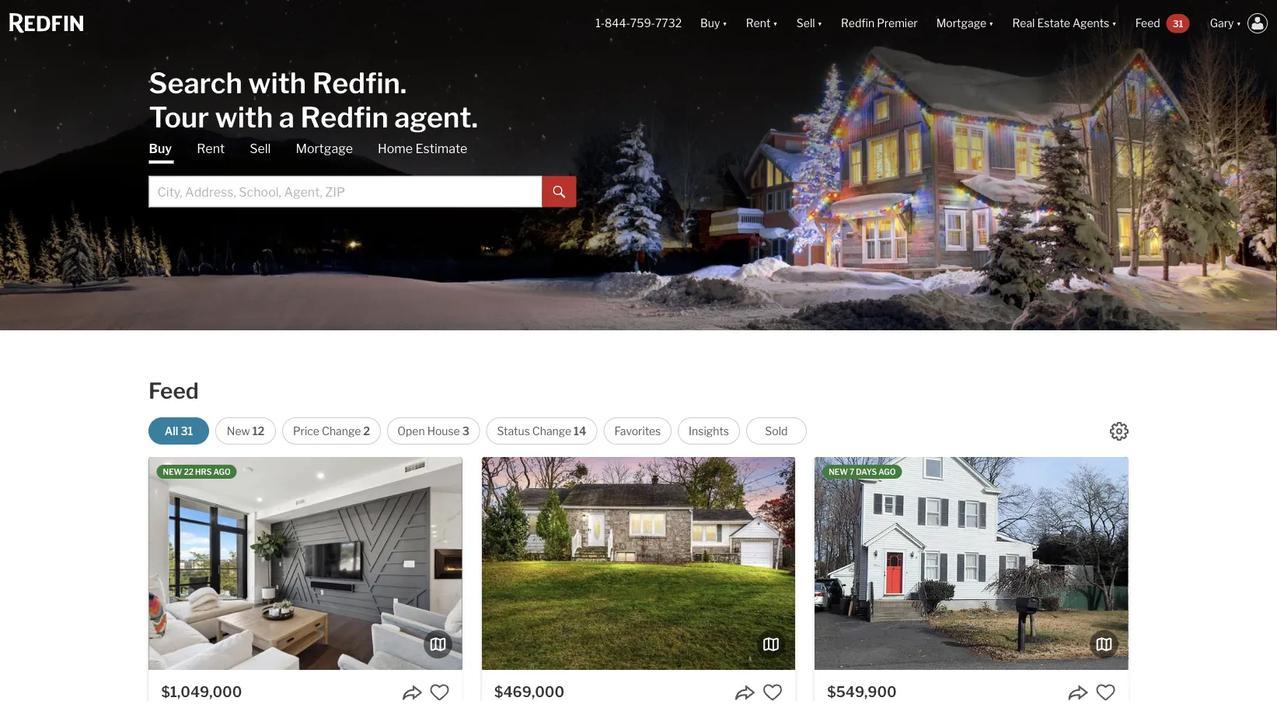 Task type: describe. For each thing, give the bounding box(es) containing it.
my redfin
[[1025, 62, 1085, 77]]

759-
[[631, 17, 656, 30]]

favorites for favorites link
[[1025, 96, 1071, 110]]

gary
[[1211, 17, 1235, 30]]

$469,000
[[495, 684, 565, 701]]

submit search image
[[553, 186, 566, 199]]

1-844-759-7732
[[596, 17, 682, 30]]

sell for sell ▾
[[797, 17, 816, 30]]

open house schedule
[[1025, 149, 1134, 162]]

status
[[497, 425, 530, 438]]

3
[[463, 425, 470, 438]]

0 horizontal spatial feed
[[149, 378, 199, 404]]

rent link
[[197, 140, 225, 157]]

redfin inside search with redfin. tour with a redfin agent.
[[301, 100, 389, 134]]

notification
[[1172, 96, 1231, 110]]

2 photo of 12 willow dr, suffern, ny 10901 image from the left
[[796, 457, 1109, 670]]

search
[[149, 66, 243, 100]]

home for home estimate
[[378, 141, 413, 156]]

real estate agents ▾ button
[[1004, 0, 1127, 47]]

settings for notification settings
[[1234, 96, 1275, 110]]

▾ for rent ▾
[[773, 17, 778, 30]]

home estimate
[[378, 141, 468, 156]]

12
[[252, 425, 265, 438]]

dashboard
[[1061, 201, 1117, 214]]

7732
[[656, 17, 682, 30]]

All radio
[[149, 418, 209, 445]]

sign
[[1172, 149, 1194, 162]]

▾ for buy ▾
[[723, 17, 728, 30]]

redfin.
[[312, 66, 407, 100]]

2 photo of 30 orchard st, montebello, ny 10901 image from the left
[[1129, 457, 1278, 670]]

favorite button image for $1,049,000
[[430, 683, 450, 702]]

Open House radio
[[387, 418, 480, 445]]

price change 2
[[293, 425, 370, 438]]

1 photo of 30 orchard st, montebello, ny 10901 image from the left
[[815, 457, 1129, 670]]

844-
[[605, 17, 631, 30]]

buy ▾
[[701, 17, 728, 30]]

account settings
[[1172, 122, 1258, 136]]

22
[[184, 467, 194, 477]]

new
[[227, 425, 250, 438]]

New radio
[[216, 418, 276, 445]]

premier
[[877, 17, 918, 30]]

option group containing all
[[149, 418, 807, 445]]

offers
[[1025, 253, 1057, 266]]

home tours link
[[1006, 168, 1153, 194]]

sign out
[[1172, 149, 1213, 162]]

14
[[574, 425, 587, 438]]

rent for rent ▾
[[747, 17, 771, 30]]

buy ▾ button
[[701, 0, 728, 47]]

price
[[293, 425, 320, 438]]

change for 14
[[533, 425, 572, 438]]

ago for $1,049,000
[[213, 467, 231, 477]]

agent.
[[394, 100, 478, 134]]

notification settings
[[1172, 96, 1275, 110]]

sell link
[[250, 140, 271, 157]]

Favorites radio
[[604, 418, 672, 445]]

▾ for mortgage ▾
[[989, 17, 994, 30]]

Status Change radio
[[486, 418, 598, 445]]

gary ▾
[[1211, 17, 1242, 30]]

insights
[[689, 425, 730, 438]]

tours
[[1058, 175, 1085, 188]]

account
[[1172, 122, 1215, 136]]

open house 3
[[398, 425, 470, 438]]

account settings link
[[1153, 116, 1278, 142]]

owner dashboard
[[1025, 201, 1117, 214]]

saved searches link
[[1006, 116, 1153, 142]]

31 inside all radio
[[181, 425, 193, 438]]

mortgage ▾ button
[[937, 0, 994, 47]]

sell ▾ button
[[797, 0, 823, 47]]

real estate agents ▾
[[1013, 17, 1117, 30]]

settings
[[1172, 62, 1222, 77]]

new for $1,049,000
[[163, 467, 182, 477]]

saved
[[1025, 122, 1056, 136]]

home estimate link
[[378, 140, 468, 157]]

buy ▾ button
[[692, 0, 737, 47]]

2
[[363, 425, 370, 438]]

status change 14
[[497, 425, 587, 438]]

rent ▾ button
[[747, 0, 778, 47]]

open for open house 3
[[398, 425, 425, 438]]



Task type: vqa. For each thing, say whether or not it's contained in the screenshot.
first NEW from the right
yes



Task type: locate. For each thing, give the bounding box(es) containing it.
search with redfin. tour with a redfin agent.
[[149, 66, 478, 134]]

reviews link
[[1006, 273, 1153, 299]]

settings inside account settings link
[[1217, 122, 1258, 136]]

new 7 days ago
[[829, 467, 896, 477]]

0 horizontal spatial mortgage
[[296, 141, 353, 156]]

notification settings link
[[1153, 90, 1278, 116]]

▾ right agents
[[1112, 17, 1117, 30]]

▾ inside 'link'
[[1112, 17, 1117, 30]]

open for open house schedule
[[1025, 149, 1053, 162]]

2 new from the left
[[829, 467, 849, 477]]

0 vertical spatial favorites
[[1025, 96, 1071, 110]]

$549,900
[[828, 684, 897, 701]]

rent inside dropdown button
[[747, 17, 771, 30]]

2 favorite button image from the left
[[1096, 683, 1116, 702]]

tour
[[149, 100, 209, 134]]

ago for $549,900
[[879, 467, 896, 477]]

31 left gary
[[1173, 18, 1184, 29]]

0 horizontal spatial sell
[[250, 141, 271, 156]]

0 horizontal spatial redfin
[[301, 100, 389, 134]]

real estate agents ▾ link
[[1013, 0, 1117, 47]]

change for 2
[[322, 425, 361, 438]]

▾ right gary
[[1237, 17, 1242, 30]]

open inside option
[[398, 425, 425, 438]]

1 vertical spatial settings
[[1217, 122, 1258, 136]]

1 horizontal spatial ago
[[879, 467, 896, 477]]

1 horizontal spatial buy
[[701, 17, 721, 30]]

my
[[1025, 62, 1044, 77]]

0 horizontal spatial change
[[322, 425, 361, 438]]

saved searches
[[1025, 122, 1105, 136]]

mortgage up city, address, school, agent, zip search field
[[296, 141, 353, 156]]

favorite button image
[[763, 683, 783, 702]]

settings up account settings link
[[1234, 96, 1275, 110]]

with
[[248, 66, 307, 100], [215, 100, 273, 134]]

0 vertical spatial settings
[[1234, 96, 1275, 110]]

1 new from the left
[[163, 467, 182, 477]]

mortgage inside dropdown button
[[937, 17, 987, 30]]

2 ▾ from the left
[[773, 17, 778, 30]]

1-
[[596, 17, 605, 30]]

dialog
[[1006, 31, 1278, 308]]

1 horizontal spatial 31
[[1173, 18, 1184, 29]]

favorite button checkbox
[[430, 683, 450, 702], [763, 683, 783, 702]]

change left 14
[[533, 425, 572, 438]]

owner dashboard link
[[1006, 194, 1153, 220]]

▾ left real
[[989, 17, 994, 30]]

photo of 12 willow dr, suffern, ny 10901 image
[[482, 457, 796, 670], [796, 457, 1109, 670]]

sell right rent link
[[250, 141, 271, 156]]

mortgage for mortgage ▾
[[937, 17, 987, 30]]

favorite button checkbox
[[1096, 683, 1116, 702]]

2 photo of 8701 churchill rd #507, north bergen, nj 07047 image from the left
[[462, 457, 776, 670]]

0 horizontal spatial home
[[378, 141, 413, 156]]

redfin premier button
[[832, 0, 928, 47]]

1 ago from the left
[[213, 467, 231, 477]]

$1,049,000
[[161, 684, 242, 701]]

sell ▾
[[797, 17, 823, 30]]

reviews
[[1025, 279, 1068, 292]]

0 horizontal spatial favorite button image
[[430, 683, 450, 702]]

settings for account settings
[[1217, 122, 1258, 136]]

favorite button checkbox for $1,049,000
[[430, 683, 450, 702]]

1 horizontal spatial new
[[829, 467, 849, 477]]

1 vertical spatial open
[[398, 425, 425, 438]]

3 ▾ from the left
[[818, 17, 823, 30]]

photo of 8701 churchill rd #507, north bergen, nj 07047 image
[[149, 457, 463, 670], [462, 457, 776, 670]]

searches
[[1059, 122, 1105, 136]]

0 vertical spatial home
[[378, 141, 413, 156]]

redfin left premier
[[842, 17, 875, 30]]

home tours
[[1025, 175, 1085, 188]]

0 horizontal spatial buy
[[149, 141, 172, 156]]

0 vertical spatial mortgage
[[937, 17, 987, 30]]

hrs
[[195, 467, 212, 477]]

settings inside notification settings link
[[1234, 96, 1275, 110]]

days
[[857, 467, 877, 477]]

tab list containing buy
[[149, 140, 577, 207]]

new left 22
[[163, 467, 182, 477]]

sell ▾ button
[[788, 0, 832, 47]]

4 ▾ from the left
[[989, 17, 994, 30]]

1 vertical spatial favorites
[[615, 425, 661, 438]]

change
[[322, 425, 361, 438], [533, 425, 572, 438]]

home up owner
[[1025, 175, 1056, 188]]

2 vertical spatial redfin
[[301, 100, 389, 134]]

1 horizontal spatial favorite button checkbox
[[763, 683, 783, 702]]

1 vertical spatial home
[[1025, 175, 1056, 188]]

0 horizontal spatial favorites
[[615, 425, 661, 438]]

0 vertical spatial sell
[[797, 17, 816, 30]]

1 favorite button image from the left
[[430, 683, 450, 702]]

1 horizontal spatial open
[[1025, 149, 1053, 162]]

0 horizontal spatial 31
[[181, 425, 193, 438]]

house
[[428, 425, 460, 438]]

favorites
[[1025, 96, 1071, 110], [615, 425, 661, 438]]

1 vertical spatial sell
[[250, 141, 271, 156]]

2 favorite button checkbox from the left
[[763, 683, 783, 702]]

settings down notification settings in the right top of the page
[[1217, 122, 1258, 136]]

redfin premier
[[842, 17, 918, 30]]

1 vertical spatial feed
[[149, 378, 199, 404]]

estate
[[1038, 17, 1071, 30]]

house
[[1055, 149, 1086, 162]]

open inside dialog
[[1025, 149, 1053, 162]]

open house schedule link
[[1006, 142, 1153, 168]]

1 photo of 8701 churchill rd #507, north bergen, nj 07047 image from the left
[[149, 457, 463, 670]]

▾ right rent ▾
[[818, 17, 823, 30]]

new
[[163, 467, 182, 477], [829, 467, 849, 477]]

rent ▾ button
[[737, 0, 788, 47]]

1 horizontal spatial mortgage
[[937, 17, 987, 30]]

buy for buy ▾
[[701, 17, 721, 30]]

0 vertical spatial open
[[1025, 149, 1053, 162]]

redfin
[[842, 17, 875, 30], [1046, 62, 1085, 77], [301, 100, 389, 134]]

change inside "radio"
[[533, 425, 572, 438]]

rent down tour
[[197, 141, 225, 156]]

5 ▾ from the left
[[1112, 17, 1117, 30]]

feed right agents
[[1136, 17, 1161, 30]]

favorites for 'favorites' "radio"
[[615, 425, 661, 438]]

open left house
[[398, 425, 425, 438]]

▾ for gary ▾
[[1237, 17, 1242, 30]]

feed up all
[[149, 378, 199, 404]]

sell right rent ▾
[[797, 17, 816, 30]]

mortgage for mortgage
[[296, 141, 353, 156]]

Sold radio
[[747, 418, 807, 445]]

mortgage left real
[[937, 17, 987, 30]]

favorite button image for $549,900
[[1096, 683, 1116, 702]]

1 horizontal spatial favorites
[[1025, 96, 1071, 110]]

City, Address, School, Agent, ZIP search field
[[149, 176, 542, 207]]

31
[[1173, 18, 1184, 29], [181, 425, 193, 438]]

home for home tours
[[1025, 175, 1056, 188]]

▾ left rent ▾
[[723, 17, 728, 30]]

open down saved
[[1025, 149, 1053, 162]]

favorites link
[[1006, 90, 1153, 116]]

agent
[[1025, 227, 1056, 240]]

home inside dialog
[[1025, 175, 1056, 188]]

favorite button image
[[430, 683, 450, 702], [1096, 683, 1116, 702]]

0 vertical spatial redfin
[[842, 17, 875, 30]]

sell
[[797, 17, 816, 30], [250, 141, 271, 156]]

ago right hrs
[[213, 467, 231, 477]]

home inside tab list
[[378, 141, 413, 156]]

0 horizontal spatial rent
[[197, 141, 225, 156]]

1 vertical spatial buy
[[149, 141, 172, 156]]

owner
[[1025, 201, 1059, 214]]

all
[[165, 425, 178, 438]]

favorites inside "radio"
[[615, 425, 661, 438]]

home left estimate
[[378, 141, 413, 156]]

option group
[[149, 418, 807, 445]]

Insights radio
[[678, 418, 740, 445]]

schedule
[[1088, 149, 1134, 162]]

mortgage link
[[296, 140, 353, 157]]

1 photo of 12 willow dr, suffern, ny 10901 image from the left
[[482, 457, 796, 670]]

buy for buy
[[149, 141, 172, 156]]

tab list
[[149, 140, 577, 207]]

change left 2
[[322, 425, 361, 438]]

Price Change radio
[[282, 418, 381, 445]]

0 horizontal spatial open
[[398, 425, 425, 438]]

photo of 30 orchard st, montebello, ny 10901 image
[[815, 457, 1129, 670], [1129, 457, 1278, 670]]

estimate
[[416, 141, 468, 156]]

favorite button checkbox for $469,000
[[763, 683, 783, 702]]

dialog containing my redfin
[[1006, 31, 1278, 308]]

1 horizontal spatial home
[[1025, 175, 1056, 188]]

1 vertical spatial mortgage
[[296, 141, 353, 156]]

a
[[279, 100, 295, 134]]

1 horizontal spatial favorite button image
[[1096, 683, 1116, 702]]

6 ▾ from the left
[[1237, 17, 1242, 30]]

buy down tour
[[149, 141, 172, 156]]

change inside option
[[322, 425, 361, 438]]

0 vertical spatial 31
[[1173, 18, 1184, 29]]

0 horizontal spatial new
[[163, 467, 182, 477]]

▾
[[723, 17, 728, 30], [773, 17, 778, 30], [818, 17, 823, 30], [989, 17, 994, 30], [1112, 17, 1117, 30], [1237, 17, 1242, 30]]

feed
[[1136, 17, 1161, 30], [149, 378, 199, 404]]

offers link
[[1006, 247, 1153, 273]]

buy link
[[149, 140, 172, 164]]

new 12
[[227, 425, 265, 438]]

real
[[1013, 17, 1036, 30]]

rent ▾
[[747, 17, 778, 30]]

1 favorite button checkbox from the left
[[430, 683, 450, 702]]

1 horizontal spatial feed
[[1136, 17, 1161, 30]]

buy right '7732'
[[701, 17, 721, 30]]

new left 7
[[829, 467, 849, 477]]

2 ago from the left
[[879, 467, 896, 477]]

1 vertical spatial rent
[[197, 141, 225, 156]]

home
[[378, 141, 413, 156], [1025, 175, 1056, 188]]

redfin inside button
[[842, 17, 875, 30]]

mortgage ▾
[[937, 17, 994, 30]]

redfin up mortgage link
[[301, 100, 389, 134]]

buy inside dropdown button
[[701, 17, 721, 30]]

0 vertical spatial rent
[[747, 17, 771, 30]]

▾ left the sell ▾
[[773, 17, 778, 30]]

agent link
[[1006, 220, 1153, 247]]

1 horizontal spatial redfin
[[842, 17, 875, 30]]

sign out link
[[1153, 142, 1278, 168]]

7
[[850, 467, 855, 477]]

1 vertical spatial redfin
[[1046, 62, 1085, 77]]

rent right buy ▾
[[747, 17, 771, 30]]

sell inside dropdown button
[[797, 17, 816, 30]]

1 horizontal spatial sell
[[797, 17, 816, 30]]

2 horizontal spatial redfin
[[1046, 62, 1085, 77]]

new for $549,900
[[829, 467, 849, 477]]

1 change from the left
[[322, 425, 361, 438]]

ago right days at the right
[[879, 467, 896, 477]]

0 horizontal spatial favorite button checkbox
[[430, 683, 450, 702]]

0 vertical spatial buy
[[701, 17, 721, 30]]

rent
[[747, 17, 771, 30], [197, 141, 225, 156]]

▾ for sell ▾
[[818, 17, 823, 30]]

out
[[1196, 149, 1213, 162]]

redfin inside dialog
[[1046, 62, 1085, 77]]

2 change from the left
[[533, 425, 572, 438]]

buy
[[701, 17, 721, 30], [149, 141, 172, 156]]

new 22 hrs ago
[[163, 467, 231, 477]]

1-844-759-7732 link
[[596, 17, 682, 30]]

sell for sell
[[250, 141, 271, 156]]

favorites right 14
[[615, 425, 661, 438]]

redfin right my
[[1046, 62, 1085, 77]]

all 31
[[165, 425, 193, 438]]

0 horizontal spatial ago
[[213, 467, 231, 477]]

mortgage ▾ button
[[928, 0, 1004, 47]]

0 vertical spatial feed
[[1136, 17, 1161, 30]]

1 horizontal spatial change
[[533, 425, 572, 438]]

1 horizontal spatial rent
[[747, 17, 771, 30]]

rent for rent
[[197, 141, 225, 156]]

favorites up saved
[[1025, 96, 1071, 110]]

1 ▾ from the left
[[723, 17, 728, 30]]

31 right all
[[181, 425, 193, 438]]

sold
[[766, 425, 788, 438]]

1 vertical spatial 31
[[181, 425, 193, 438]]



